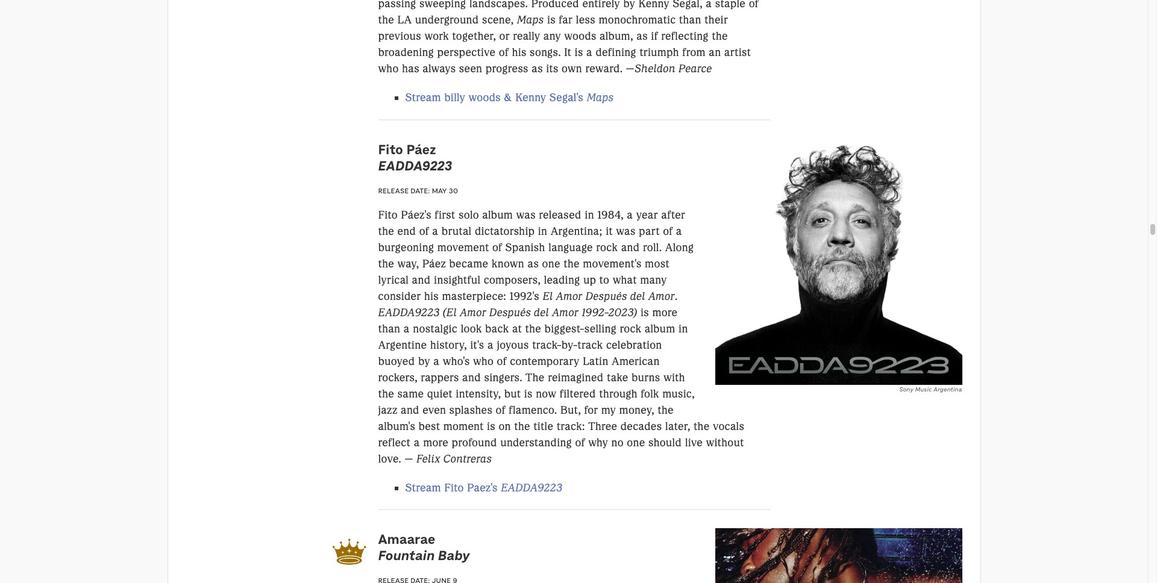 Task type: vqa. For each thing, say whether or not it's contained in the screenshot.
exuberant at top
no



Task type: locate. For each thing, give the bounding box(es) containing it.
páez inside fito páez eadda9223
[[407, 141, 436, 158]]

2 horizontal spatial in
[[679, 322, 688, 336]]

0 vertical spatial páez
[[407, 141, 436, 158]]

more down best
[[423, 436, 449, 450]]

love.
[[378, 453, 401, 466]]

0 vertical spatial album
[[483, 208, 513, 222]]

1 stream from the top
[[405, 91, 441, 105]]

maps
[[517, 13, 544, 27], [587, 91, 614, 105]]

in up argentina;
[[585, 208, 594, 222]]

in up with
[[679, 322, 688, 336]]

the inside is far less monochromatic than their previous work together, or really any woods album, as if reflecting the broadening perspective of his songs. it is a defining triumph from an artist who has always seen progress as its own reward. —
[[712, 30, 728, 43]]

a
[[587, 46, 593, 59], [627, 208, 633, 222], [432, 225, 439, 238], [676, 225, 682, 238], [404, 322, 410, 336], [488, 339, 494, 352], [434, 355, 440, 368], [414, 436, 420, 450]]

woods down the less
[[565, 30, 597, 43]]

— down the defining
[[626, 62, 635, 76]]

and
[[621, 241, 640, 254], [412, 273, 431, 287], [462, 371, 481, 384], [401, 404, 420, 417]]

sony music argentina
[[900, 386, 963, 394]]

in
[[585, 208, 594, 222], [538, 225, 548, 238], [679, 322, 688, 336]]

movement's
[[583, 257, 642, 270]]

felix
[[417, 453, 441, 466]]

2 vertical spatial as
[[528, 257, 539, 270]]

rock up the celebration
[[620, 322, 642, 336]]

reward.
[[586, 62, 623, 76]]

1 horizontal spatial his
[[512, 46, 527, 59]]

and down "way,"
[[412, 273, 431, 287]]

part
[[639, 225, 660, 238]]

amaarae fountain baby
[[378, 531, 470, 565]]

one up leading
[[542, 257, 561, 270]]

rock inside fito páez's first solo album was released in 1984, a year after the end of a brutal dictatorship in argentina; it was part of a burgeoning movement of spanish language rock and roll. along the way, páez became known as one the movement's most lyrical and insightful composers, leading up to what many consider his masterpiece: 1992's
[[596, 241, 618, 254]]

singers.
[[484, 371, 523, 384]]

his inside fito páez's first solo album was released in 1984, a year after the end of a brutal dictatorship in argentina; it was part of a burgeoning movement of spanish language rock and roll. along the way, páez became known as one the movement's most lyrical and insightful composers, leading up to what many consider his masterpiece: 1992's
[[424, 290, 439, 303]]

fito up release
[[378, 141, 403, 158]]

buoyed
[[378, 355, 415, 368]]

maps down the reward.
[[587, 91, 614, 105]]

in up the spanish
[[538, 225, 548, 238]]

2 vertical spatial fito
[[444, 482, 464, 495]]

después down to
[[586, 290, 628, 303]]

one
[[542, 257, 561, 270], [627, 436, 645, 450]]

1 vertical spatial páez
[[422, 257, 446, 270]]

live
[[685, 436, 703, 450]]

0 vertical spatial stream
[[405, 91, 441, 105]]

dictatorship
[[475, 225, 535, 238]]

the left end
[[378, 225, 394, 238]]

2 vertical spatial eadda9223
[[501, 482, 563, 495]]

should
[[649, 436, 682, 450]]

defining
[[596, 46, 637, 59]]

brutal
[[442, 225, 472, 238]]

is left the on
[[487, 420, 496, 433]]

0 vertical spatial woods
[[565, 30, 597, 43]]

0 vertical spatial maps
[[517, 13, 544, 27]]

0 horizontal spatial than
[[378, 322, 401, 336]]

0 vertical spatial fito
[[378, 141, 403, 158]]

to
[[600, 273, 610, 287]]

fito inside fito páez eadda9223
[[378, 141, 403, 158]]

0 vertical spatial eadda9223
[[378, 157, 452, 174]]

amor down leading
[[556, 290, 583, 303]]

track-
[[532, 339, 562, 352]]

who's
[[443, 355, 470, 368]]

it
[[564, 46, 572, 59]]

páez right "way,"
[[422, 257, 446, 270]]

was up dictatorship on the left top
[[516, 208, 536, 222]]

1 vertical spatial than
[[378, 322, 401, 336]]

who down it's on the bottom left of the page
[[473, 355, 494, 368]]

1 vertical spatial maps
[[587, 91, 614, 105]]

reimagined
[[548, 371, 604, 384]]

roll.
[[643, 241, 662, 254]]

1 vertical spatial who
[[473, 355, 494, 368]]

1 vertical spatial album
[[645, 322, 676, 336]]

album up dictatorship on the left top
[[483, 208, 513, 222]]

rock inside is more than a nostalgic look back at the biggest-selling rock album in argentine history, it's a joyous track-by-track celebration buoyed by a who's who of contemporary latin american rockers, rappers and singers. the reimagined take burns with the same quiet intensity, but is now filtered through folk music, jazz and even splashes of flamenco. but, for my money, the album's best moment is on the title track: three decades later, the vocals reflect a more profound understanding of why no one should live without love. —
[[620, 322, 642, 336]]

0 horizontal spatial después
[[489, 306, 531, 319]]

1 vertical spatial eadda9223
[[378, 306, 440, 319]]

a right it
[[587, 46, 593, 59]]

0 horizontal spatial —
[[405, 453, 413, 466]]

by-
[[562, 339, 578, 352]]

0 horizontal spatial was
[[516, 208, 536, 222]]

después up at on the bottom left
[[489, 306, 531, 319]]

less
[[576, 13, 596, 27]]

1 horizontal spatial —
[[626, 62, 635, 76]]

páez's
[[401, 208, 432, 222]]

1 horizontal spatial was
[[616, 225, 636, 238]]

0 horizontal spatial one
[[542, 257, 561, 270]]

1 vertical spatial was
[[616, 225, 636, 238]]

páez
[[407, 141, 436, 158], [422, 257, 446, 270]]

masterpiece:
[[442, 290, 507, 303]]

rock down it
[[596, 241, 618, 254]]

páez up date:
[[407, 141, 436, 158]]

1 horizontal spatial album
[[645, 322, 676, 336]]

music
[[916, 386, 932, 394]]

amor
[[556, 290, 583, 303], [649, 290, 675, 303], [460, 306, 487, 319], [552, 306, 579, 319]]

2 stream from the top
[[405, 482, 441, 495]]

eadda9223 up release date: may 30
[[378, 157, 452, 174]]

language
[[549, 241, 593, 254]]

at
[[512, 322, 522, 336]]

one down decades in the right of the page
[[627, 436, 645, 450]]

the down their
[[712, 30, 728, 43]]

1 horizontal spatial rock
[[620, 322, 642, 336]]

1 vertical spatial rock
[[620, 322, 642, 336]]

rock
[[596, 241, 618, 254], [620, 322, 642, 336]]

splashes
[[449, 404, 493, 417]]

1 vertical spatial fito
[[378, 208, 398, 222]]

may
[[432, 186, 447, 195]]

0 horizontal spatial more
[[423, 436, 449, 450]]

del down the what
[[630, 290, 646, 303]]

0 horizontal spatial rock
[[596, 241, 618, 254]]

— right the love.
[[405, 453, 413, 466]]

any
[[544, 30, 561, 43]]

1 vertical spatial his
[[424, 290, 439, 303]]

eadda9223 down consider
[[378, 306, 440, 319]]

as down the spanish
[[528, 257, 539, 270]]

2023)
[[609, 306, 638, 319]]

0 vertical spatial in
[[585, 208, 594, 222]]

than up reflecting
[[679, 13, 702, 27]]

as left if
[[637, 30, 648, 43]]

many
[[640, 273, 667, 287]]

fito páez's first solo album was released in 1984, a year after the end of a brutal dictatorship in argentina; it was part of a burgeoning movement of spanish language rock and roll. along the way, páez became known as one the movement's most lyrical and insightful composers, leading up to what many consider his masterpiece: 1992's
[[378, 208, 694, 303]]

or
[[500, 30, 510, 43]]

who left has on the left top of page
[[378, 62, 399, 76]]

track:
[[557, 420, 585, 433]]

0 vertical spatial than
[[679, 13, 702, 27]]

0 horizontal spatial del
[[534, 306, 549, 319]]

as left its
[[532, 62, 543, 76]]

1 horizontal spatial del
[[630, 290, 646, 303]]

del down "el" at the left of the page
[[534, 306, 549, 319]]

woods inside is far less monochromatic than their previous work together, or really any woods album, as if reflecting the broadening perspective of his songs. it is a defining triumph from an artist who has always seen progress as its own reward. —
[[565, 30, 597, 43]]

—
[[626, 62, 635, 76], [405, 453, 413, 466]]

than up argentine
[[378, 322, 401, 336]]

1 vertical spatial —
[[405, 453, 413, 466]]

stream down has on the left top of page
[[405, 91, 441, 105]]

with
[[664, 371, 685, 384]]

same
[[398, 387, 424, 401]]

woods left &
[[469, 91, 501, 105]]

release date: may 30
[[378, 186, 458, 195]]

a up along
[[676, 225, 682, 238]]

his down the really
[[512, 46, 527, 59]]

1 vertical spatial stream
[[405, 482, 441, 495]]

biggest-
[[545, 322, 585, 336]]

0 horizontal spatial album
[[483, 208, 513, 222]]

1 vertical spatial in
[[538, 225, 548, 238]]

eadda9223
[[378, 157, 452, 174], [378, 306, 440, 319], [501, 482, 563, 495]]

0 vertical spatial was
[[516, 208, 536, 222]]

reflecting
[[662, 30, 709, 43]]

triumph
[[640, 46, 679, 59]]

as
[[637, 30, 648, 43], [532, 62, 543, 76], [528, 257, 539, 270]]

1 horizontal spatial one
[[627, 436, 645, 450]]

of up the on
[[496, 404, 506, 417]]

of down or
[[499, 46, 509, 59]]

1 horizontal spatial than
[[679, 13, 702, 27]]

2 vertical spatial in
[[679, 322, 688, 336]]

than
[[679, 13, 702, 27], [378, 322, 401, 336]]

a right it's on the bottom left of the page
[[488, 339, 494, 352]]

date:
[[411, 186, 430, 195]]

consider
[[378, 290, 421, 303]]

fito left paez's on the left bottom of the page
[[444, 482, 464, 495]]

0 vertical spatial rock
[[596, 241, 618, 254]]

the up the jazz
[[378, 387, 394, 401]]

the right the on
[[514, 420, 530, 433]]

is
[[547, 13, 556, 27], [575, 46, 583, 59], [641, 306, 649, 319], [524, 387, 533, 401], [487, 420, 496, 433]]

maps up the really
[[517, 13, 544, 27]]

joyous
[[497, 339, 529, 352]]

0 vertical spatial his
[[512, 46, 527, 59]]

argentina;
[[551, 225, 603, 238]]

his down insightful
[[424, 290, 439, 303]]

0 vertical spatial more
[[653, 306, 678, 319]]

0 vertical spatial one
[[542, 257, 561, 270]]

0 vertical spatial who
[[378, 62, 399, 76]]

three
[[589, 420, 618, 433]]

his
[[512, 46, 527, 59], [424, 290, 439, 303]]

1992-
[[582, 306, 609, 319]]

is right '2023)'
[[641, 306, 649, 319]]

a down first at the left of page
[[432, 225, 439, 238]]

amaarae, fountain baby image
[[716, 529, 963, 584]]

a up argentine
[[404, 322, 410, 336]]

and left roll.
[[621, 241, 640, 254]]

money,
[[620, 404, 655, 417]]

stream down felix
[[405, 482, 441, 495]]

is right but
[[524, 387, 533, 401]]

stream for stream fito paez's eadda9223
[[405, 482, 441, 495]]

0 vertical spatial después
[[586, 290, 628, 303]]

1 vertical spatial one
[[627, 436, 645, 450]]

more down the .
[[653, 306, 678, 319]]

release
[[378, 186, 409, 195]]

without
[[706, 436, 744, 450]]

fito up end
[[378, 208, 398, 222]]

of up singers.
[[497, 355, 507, 368]]

of
[[499, 46, 509, 59], [419, 225, 429, 238], [663, 225, 673, 238], [493, 241, 502, 254], [497, 355, 507, 368], [496, 404, 506, 417], [575, 436, 585, 450]]

album
[[483, 208, 513, 222], [645, 322, 676, 336]]

the up later,
[[658, 404, 674, 417]]

album up the celebration
[[645, 322, 676, 336]]

0 horizontal spatial woods
[[469, 91, 501, 105]]

0 horizontal spatial who
[[378, 62, 399, 76]]

0 vertical spatial —
[[626, 62, 635, 76]]

more
[[653, 306, 678, 319], [423, 436, 449, 450]]

fito for fito páez eadda9223
[[378, 141, 403, 158]]

1 horizontal spatial in
[[585, 208, 594, 222]]

a left year
[[627, 208, 633, 222]]

argentina
[[934, 386, 963, 394]]

nostalgic
[[413, 322, 458, 336]]

quiet
[[427, 387, 453, 401]]

1 horizontal spatial who
[[473, 355, 494, 368]]

fito inside fito páez's first solo album was released in 1984, a year after the end of a brutal dictatorship in argentina; it was part of a burgeoning movement of spanish language rock and roll. along the way, páez became known as one the movement's most lyrical and insightful composers, leading up to what many consider his masterpiece: 1992's
[[378, 208, 398, 222]]

eadda9223 down understanding
[[501, 482, 563, 495]]

album,
[[600, 30, 634, 43]]

1 horizontal spatial woods
[[565, 30, 597, 43]]

contemporary
[[510, 355, 580, 368]]

was right it
[[616, 225, 636, 238]]

0 horizontal spatial his
[[424, 290, 439, 303]]

the
[[712, 30, 728, 43], [378, 225, 394, 238], [378, 257, 394, 270], [564, 257, 580, 270], [525, 322, 542, 336], [378, 387, 394, 401], [658, 404, 674, 417], [514, 420, 530, 433], [694, 420, 710, 433]]

has
[[402, 62, 420, 76]]



Task type: describe. For each thing, give the bounding box(es) containing it.
sheldon pearce
[[635, 62, 712, 76]]

the down language
[[564, 257, 580, 270]]

from
[[683, 46, 706, 59]]

filtered
[[560, 387, 596, 401]]

way,
[[398, 257, 419, 270]]

later,
[[665, 420, 691, 433]]

really
[[513, 30, 540, 43]]

0 horizontal spatial in
[[538, 225, 548, 238]]

insightful
[[434, 273, 481, 287]]

album inside fito páez's first solo album was released in 1984, a year after the end of a brutal dictatorship in argentina; it was part of a burgeoning movement of spanish language rock and roll. along the way, páez became known as one the movement's most lyrical and insightful composers, leading up to what many consider his masterpiece: 1992's
[[483, 208, 513, 222]]

fountain
[[378, 548, 435, 565]]

his inside is far less monochromatic than their previous work together, or really any woods album, as if reflecting the broadening perspective of his songs. it is a defining triumph from an artist who has always seen progress as its own reward. —
[[512, 46, 527, 59]]

.
[[675, 290, 678, 303]]

eadda9223 inside the el amor después del amor . eadda9223 (el amor después del amor 1992-2023)
[[378, 306, 440, 319]]

track
[[578, 339, 603, 352]]

by
[[418, 355, 430, 368]]

if
[[651, 30, 658, 43]]

on
[[499, 420, 511, 433]]

movement
[[437, 241, 489, 254]]

el amor después del amor . eadda9223 (el amor después del amor 1992-2023)
[[378, 290, 678, 319]]

stream fito paez's eadda9223
[[405, 482, 563, 495]]

intensity,
[[456, 387, 501, 401]]

composers,
[[484, 273, 541, 287]]

vocals
[[713, 420, 745, 433]]

argentine
[[378, 339, 427, 352]]

one inside fito páez's first solo album was released in 1984, a year after the end of a brutal dictatorship in argentina; it was part of a burgeoning movement of spanish language rock and roll. along the way, páez became known as one the movement's most lyrical and insightful composers, leading up to what many consider his masterpiece: 1992's
[[542, 257, 561, 270]]

1 vertical spatial as
[[532, 62, 543, 76]]

and up intensity,
[[462, 371, 481, 384]]

— inside is more than a nostalgic look back at the biggest-selling rock album in argentine history, it's a joyous track-by-track celebration buoyed by a who's who of contemporary latin american rockers, rappers and singers. the reimagined take burns with the same quiet intensity, but is now filtered through folk music, jazz and even splashes of flamenco. but, for my money, the album's best moment is on the title track: three decades later, the vocals reflect a more profound understanding of why no one should live without love. —
[[405, 453, 413, 466]]

through
[[599, 387, 638, 401]]

after
[[662, 208, 686, 222]]

fito páez, eadda9223 image
[[716, 139, 963, 385]]

artist
[[725, 46, 751, 59]]

1 horizontal spatial después
[[586, 290, 628, 303]]

latin
[[583, 355, 609, 368]]

1 vertical spatial woods
[[469, 91, 501, 105]]

no
[[612, 436, 624, 450]]

who inside is more than a nostalgic look back at the biggest-selling rock album in argentine history, it's a joyous track-by-track celebration buoyed by a who's who of contemporary latin american rockers, rappers and singers. the reimagined take burns with the same quiet intensity, but is now filtered through folk music, jazz and even splashes of flamenco. but, for my money, the album's best moment is on the title track: three decades later, the vocals reflect a more profound understanding of why no one should live without love. —
[[473, 355, 494, 368]]

of down after
[[663, 225, 673, 238]]

album's
[[378, 420, 415, 433]]

1 vertical spatial del
[[534, 306, 549, 319]]

the up live
[[694, 420, 710, 433]]

perspective
[[437, 46, 496, 59]]

a up felix
[[414, 436, 420, 450]]

30
[[449, 186, 458, 195]]

0 horizontal spatial maps
[[517, 13, 544, 27]]

&
[[504, 91, 512, 105]]

the right at on the bottom left
[[525, 322, 542, 336]]

one inside is more than a nostalgic look back at the biggest-selling rock album in argentine history, it's a joyous track-by-track celebration buoyed by a who's who of contemporary latin american rockers, rappers and singers. the reimagined take burns with the same quiet intensity, but is now filtered through folk music, jazz and even splashes of flamenco. but, for my money, the album's best moment is on the title track: three decades later, the vocals reflect a more profound understanding of why no one should live without love. —
[[627, 436, 645, 450]]

fito for fito páez's first solo album was released in 1984, a year after the end of a brutal dictatorship in argentina; it was part of a burgeoning movement of spanish language rock and roll. along the way, páez became known as one the movement's most lyrical and insightful composers, leading up to what many consider his masterpiece: 1992's
[[378, 208, 398, 222]]

take
[[607, 371, 629, 384]]

american
[[612, 355, 660, 368]]

first
[[435, 208, 455, 222]]

a inside is far less monochromatic than their previous work together, or really any woods album, as if reflecting the broadening perspective of his songs. it is a defining triumph from an artist who has always seen progress as its own reward. —
[[587, 46, 593, 59]]

far
[[559, 13, 573, 27]]

of down dictatorship on the left top
[[493, 241, 502, 254]]

lyrical
[[378, 273, 409, 287]]

pearce
[[679, 62, 712, 76]]

0 vertical spatial as
[[637, 30, 648, 43]]

of inside is far less monochromatic than their previous work together, or really any woods album, as if reflecting the broadening perspective of his songs. it is a defining triumph from an artist who has always seen progress as its own reward. —
[[499, 46, 509, 59]]

released
[[539, 208, 582, 222]]

spanish
[[506, 241, 545, 254]]

amor down masterpiece:
[[460, 306, 487, 319]]

felix contreras
[[417, 453, 492, 466]]

a right by
[[434, 355, 440, 368]]

the
[[526, 371, 545, 384]]

stream billy woods & kenny segal's maps
[[405, 91, 614, 105]]

it's
[[470, 339, 484, 352]]

segal's
[[550, 91, 584, 105]]

and down same on the left of the page
[[401, 404, 420, 417]]

for
[[584, 404, 598, 417]]

1 vertical spatial more
[[423, 436, 449, 450]]

album inside is more than a nostalgic look back at the biggest-selling rock album in argentine history, it's a joyous track-by-track celebration buoyed by a who's who of contemporary latin american rockers, rappers and singers. the reimagined take burns with the same quiet intensity, but is now filtered through folk music, jazz and even splashes of flamenco. but, for my money, the album's best moment is on the title track: three decades later, the vocals reflect a more profound understanding of why no one should live without love. —
[[645, 322, 676, 336]]

1 horizontal spatial more
[[653, 306, 678, 319]]

it
[[606, 225, 613, 238]]

the up lyrical
[[378, 257, 394, 270]]

sony
[[900, 386, 914, 394]]

own
[[562, 62, 582, 76]]

music,
[[663, 387, 695, 401]]

is more than a nostalgic look back at the biggest-selling rock album in argentine history, it's a joyous track-by-track celebration buoyed by a who's who of contemporary latin american rockers, rappers and singers. the reimagined take burns with the same quiet intensity, but is now filtered through folk music, jazz and even splashes of flamenco. but, for my money, the album's best moment is on the title track: three decades later, the vocals reflect a more profound understanding of why no one should live without love. —
[[378, 306, 745, 466]]

— inside is far less monochromatic than their previous work together, or really any woods album, as if reflecting the broadening perspective of his songs. it is a defining triumph from an artist who has always seen progress as its own reward. —
[[626, 62, 635, 76]]

1 vertical spatial después
[[489, 306, 531, 319]]

songs.
[[530, 46, 561, 59]]

solo
[[459, 208, 479, 222]]

amor up "biggest-" at the bottom of the page
[[552, 306, 579, 319]]

celebration
[[606, 339, 662, 352]]

páez inside fito páez's first solo album was released in 1984, a year after the end of a brutal dictatorship in argentina; it was part of a burgeoning movement of spanish language rock and roll. along the way, páez became known as one the movement's most lyrical and insightful composers, leading up to what many consider his masterpiece: 1992's
[[422, 257, 446, 270]]

than inside is far less monochromatic than their previous work together, or really any woods album, as if reflecting the broadening perspective of his songs. it is a defining triumph from an artist who has always seen progress as its own reward. —
[[679, 13, 702, 27]]

burns
[[632, 371, 660, 384]]

work
[[425, 30, 449, 43]]

became
[[449, 257, 489, 270]]

its
[[546, 62, 559, 76]]

than inside is more than a nostalgic look back at the biggest-selling rock album in argentine history, it's a joyous track-by-track celebration buoyed by a who's who of contemporary latin american rockers, rappers and singers. the reimagined take burns with the same quiet intensity, but is now filtered through folk music, jazz and even splashes of flamenco. but, for my money, the album's best moment is on the title track: three decades later, the vocals reflect a more profound understanding of why no one should live without love. —
[[378, 322, 401, 336]]

who inside is far less monochromatic than their previous work together, or really any woods album, as if reflecting the broadening perspective of his songs. it is a defining triumph from an artist who has always seen progress as its own reward. —
[[378, 62, 399, 76]]

even
[[423, 404, 446, 417]]

always
[[423, 62, 456, 76]]

paez's
[[467, 482, 498, 495]]

amor down "many"
[[649, 290, 675, 303]]

0 vertical spatial del
[[630, 290, 646, 303]]

history,
[[430, 339, 467, 352]]

rockers,
[[378, 371, 418, 384]]

reflect
[[378, 436, 411, 450]]

1984,
[[598, 208, 624, 222]]

baby
[[438, 548, 470, 565]]

of left the why at the bottom right
[[575, 436, 585, 450]]

in inside is more than a nostalgic look back at the biggest-selling rock album in argentine history, it's a joyous track-by-track celebration buoyed by a who's who of contemporary latin american rockers, rappers and singers. the reimagined take burns with the same quiet intensity, but is now filtered through folk music, jazz and even splashes of flamenco. but, for my money, the album's best moment is on the title track: three decades later, the vocals reflect a more profound understanding of why no one should live without love. —
[[679, 322, 688, 336]]

now
[[536, 387, 557, 401]]

title
[[534, 420, 554, 433]]

broadening
[[378, 46, 434, 59]]

is left the far
[[547, 13, 556, 27]]

but
[[504, 387, 521, 401]]

year
[[637, 208, 658, 222]]

folk
[[641, 387, 659, 401]]

progress
[[486, 62, 529, 76]]

contreras
[[443, 453, 492, 466]]

stream for stream billy woods & kenny segal's maps
[[405, 91, 441, 105]]

as inside fito páez's first solo album was released in 1984, a year after the end of a brutal dictatorship in argentina; it was part of a burgeoning movement of spanish language rock and roll. along the way, páez became known as one the movement's most lyrical and insightful composers, leading up to what many consider his masterpiece: 1992's
[[528, 257, 539, 270]]

image credit element
[[716, 385, 963, 394]]

fito páez eadda9223
[[378, 141, 452, 174]]

1 horizontal spatial maps
[[587, 91, 614, 105]]

is right it
[[575, 46, 583, 59]]

of right end
[[419, 225, 429, 238]]

burgeoning
[[378, 241, 434, 254]]

kenny
[[516, 91, 547, 105]]



